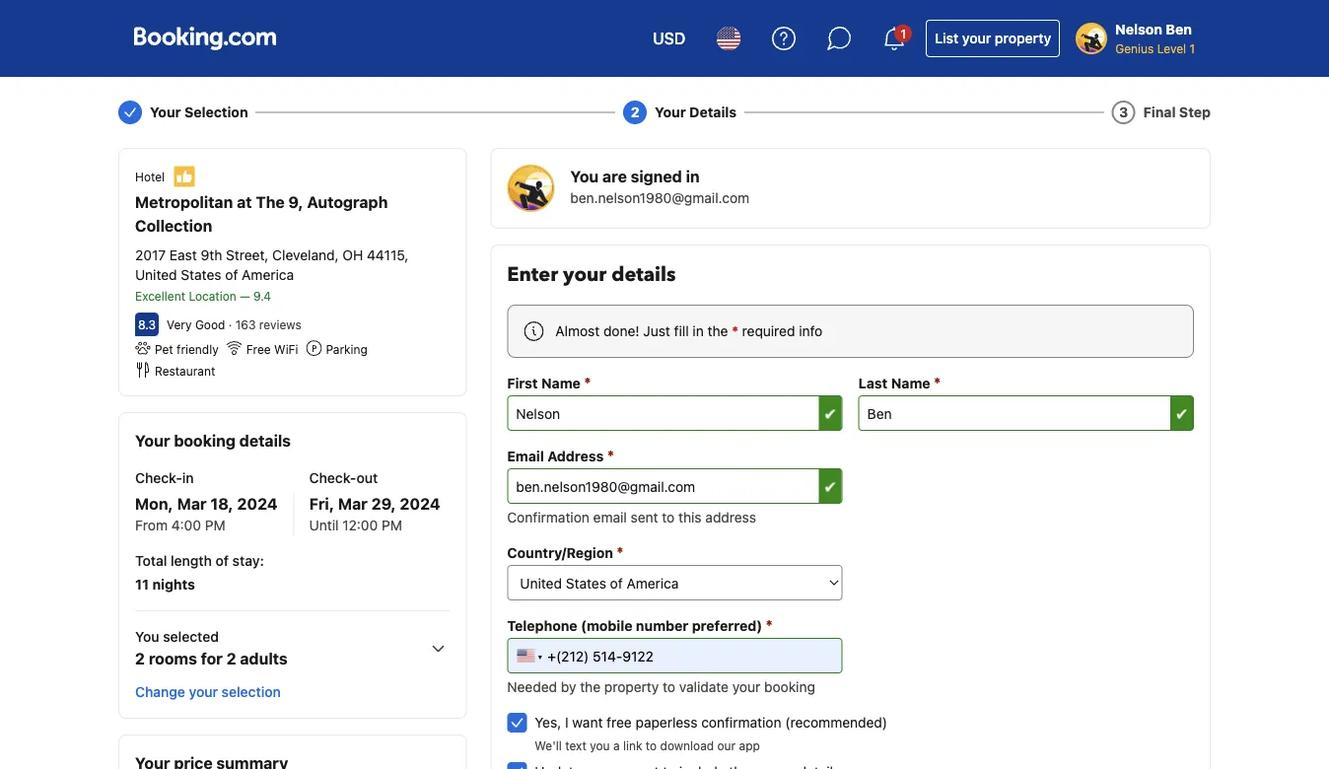 Task type: locate. For each thing, give the bounding box(es) containing it.
your details
[[655, 104, 737, 120]]

0 vertical spatial the
[[708, 323, 728, 339]]

oh
[[343, 247, 363, 263]]

details for enter your details
[[612, 261, 676, 289]]

1 vertical spatial you
[[135, 629, 159, 645]]

this
[[679, 509, 702, 526]]

0 horizontal spatial 2024
[[237, 495, 278, 513]]

name right first
[[542, 375, 581, 392]]

0 horizontal spatial you
[[135, 629, 159, 645]]

in down your booking details
[[182, 470, 194, 486]]

18,
[[210, 495, 233, 513]]

to
[[662, 509, 675, 526], [663, 679, 676, 695], [646, 739, 657, 753]]

your left "selection"
[[150, 104, 181, 120]]

163
[[235, 318, 256, 332]]

a
[[613, 739, 620, 753]]

in right the signed
[[686, 167, 700, 186]]

1 button
[[871, 15, 919, 62]]

the
[[708, 323, 728, 339], [580, 679, 601, 695]]

want
[[572, 715, 603, 731]]

fill
[[674, 323, 689, 339]]

name inside first name *
[[542, 375, 581, 392]]

2 left your details
[[631, 104, 640, 120]]

1
[[901, 27, 906, 40], [1190, 41, 1195, 55]]

* down email
[[617, 544, 624, 561]]

9.4
[[253, 289, 271, 303]]

you inside you are signed in ben.nelson1980@gmail.com
[[570, 167, 599, 186]]

1 horizontal spatial 2024
[[400, 495, 441, 513]]

0 horizontal spatial mar
[[177, 495, 207, 513]]

your right list
[[963, 30, 992, 46]]

your
[[150, 104, 181, 120], [655, 104, 686, 120], [135, 432, 170, 450]]

last
[[859, 375, 888, 392]]

2 name from the left
[[891, 375, 931, 392]]

united
[[135, 267, 177, 283]]

0 vertical spatial details
[[612, 261, 676, 289]]

0 vertical spatial of
[[225, 267, 238, 283]]

details up check-in mon, mar 18, 2024 from 4:00 pm
[[239, 432, 291, 450]]

your
[[963, 30, 992, 46], [563, 261, 607, 289], [733, 679, 761, 695], [189, 684, 218, 700]]

0 horizontal spatial name
[[542, 375, 581, 392]]

1 2024 from the left
[[237, 495, 278, 513]]

excellent
[[135, 289, 185, 303]]

booking
[[174, 432, 236, 450], [764, 679, 816, 695]]

1 horizontal spatial 2
[[226, 650, 236, 668]]

1 inside nelson ben genius level 1
[[1190, 41, 1195, 55]]

1 horizontal spatial mar
[[338, 495, 368, 513]]

property up free at the left of the page
[[605, 679, 659, 695]]

0 vertical spatial booking
[[174, 432, 236, 450]]

details
[[612, 261, 676, 289], [239, 432, 291, 450]]

1 vertical spatial booking
[[764, 679, 816, 695]]

your left details
[[655, 104, 686, 120]]

1 check- from the left
[[135, 470, 182, 486]]

you up rooms
[[135, 629, 159, 645]]

your booking details
[[135, 432, 291, 450]]

2024 right 29,
[[400, 495, 441, 513]]

0 horizontal spatial booking
[[174, 432, 236, 450]]

1 right level
[[1190, 41, 1195, 55]]

0 vertical spatial you
[[570, 167, 599, 186]]

1 vertical spatial details
[[239, 432, 291, 450]]

2 right for
[[226, 650, 236, 668]]

east
[[170, 247, 197, 263]]

0 vertical spatial property
[[995, 30, 1052, 46]]

1 horizontal spatial property
[[995, 30, 1052, 46]]

rooms
[[149, 650, 197, 668]]

name for first name *
[[542, 375, 581, 392]]

details up just
[[612, 261, 676, 289]]

telephone (mobile number preferred) *
[[507, 617, 773, 634]]

mar up 4:00 pm on the left of the page
[[177, 495, 207, 513]]

check-in mon, mar 18, 2024 from 4:00 pm
[[135, 470, 278, 534]]

needed by the property to validate your booking
[[507, 679, 816, 695]]

0 vertical spatial 1
[[901, 27, 906, 40]]

length
[[171, 553, 212, 569]]

for
[[201, 650, 223, 668]]

link
[[623, 739, 643, 753]]

app
[[739, 739, 760, 753]]

you for you are signed in
[[570, 167, 599, 186]]

2017
[[135, 247, 166, 263]]

in inside check-in mon, mar 18, 2024 from 4:00 pm
[[182, 470, 194, 486]]

info
[[799, 323, 823, 339]]

2024 for fri, mar 29, 2024
[[400, 495, 441, 513]]

you selected 2 rooms for  2 adults
[[135, 629, 288, 668]]

mar for 29,
[[338, 495, 368, 513]]

country/region *
[[507, 544, 624, 561]]

your down for
[[189, 684, 218, 700]]

the right 'by'
[[580, 679, 601, 695]]

2024 for mon, mar 18, 2024
[[237, 495, 278, 513]]

the right fill
[[708, 323, 728, 339]]

1 horizontal spatial 1
[[1190, 41, 1195, 55]]

Double-check for typos text field
[[507, 469, 843, 504]]

2 left rooms
[[135, 650, 145, 668]]

mar inside check-in mon, mar 18, 2024 from 4:00 pm
[[177, 495, 207, 513]]

to right link
[[646, 739, 657, 753]]

validate
[[679, 679, 729, 695]]

mon,
[[135, 495, 173, 513]]

2 vertical spatial in
[[182, 470, 194, 486]]

mar up 12:00 pm
[[338, 495, 368, 513]]

first name *
[[507, 374, 591, 392]]

4:00 pm
[[171, 517, 225, 534]]

your right enter
[[563, 261, 607, 289]]

name right last
[[891, 375, 931, 392]]

confirmation email sent to this address
[[507, 509, 756, 526]]

name inside last name *
[[891, 375, 931, 392]]

selected
[[163, 629, 219, 645]]

step
[[1180, 104, 1211, 120]]

check- up mon,
[[135, 470, 182, 486]]

you are signed in ben.nelson1980@gmail.com
[[570, 167, 750, 206]]

of left stay:
[[216, 553, 229, 569]]

ben
[[1166, 21, 1192, 37]]

check- up fri,
[[309, 470, 357, 486]]

2 mar from the left
[[338, 495, 368, 513]]

2 2024 from the left
[[400, 495, 441, 513]]

genius
[[1116, 41, 1154, 55]]

0 horizontal spatial details
[[239, 432, 291, 450]]

1 vertical spatial the
[[580, 679, 601, 695]]

address
[[706, 509, 756, 526]]

metropolitan
[[135, 193, 233, 212]]

your selection
[[150, 104, 248, 120]]

9,
[[289, 193, 303, 212]]

1 horizontal spatial check-
[[309, 470, 357, 486]]

adults
[[240, 650, 288, 668]]

1 vertical spatial of
[[216, 553, 229, 569]]

final
[[1144, 104, 1176, 120]]

1 name from the left
[[542, 375, 581, 392]]

1 left list
[[901, 27, 906, 40]]

0 horizontal spatial property
[[605, 679, 659, 695]]

8.3
[[138, 318, 156, 331]]

property right list
[[995, 30, 1052, 46]]

selection
[[184, 104, 248, 120]]

1 horizontal spatial you
[[570, 167, 599, 186]]

to down +1 text box
[[663, 679, 676, 695]]

you inside you selected 2 rooms for  2 adults
[[135, 629, 159, 645]]

booking up (recommended)
[[764, 679, 816, 695]]

signed
[[631, 167, 682, 186]]

mar inside check-out fri, mar 29, 2024 until 12:00 pm
[[338, 495, 368, 513]]

2024 inside check-out fri, mar 29, 2024 until 12:00 pm
[[400, 495, 441, 513]]

your for details
[[563, 261, 607, 289]]

hotel
[[135, 170, 165, 183]]

of down street,
[[225, 267, 238, 283]]

2 vertical spatial to
[[646, 739, 657, 753]]

your up mon,
[[135, 432, 170, 450]]

booking up check-in mon, mar 18, 2024 from 4:00 pm
[[174, 432, 236, 450]]

0 vertical spatial in
[[686, 167, 700, 186]]

almost done! just fill in the * required info
[[556, 323, 823, 339]]

number
[[636, 618, 689, 634]]

in
[[686, 167, 700, 186], [693, 323, 704, 339], [182, 470, 194, 486]]

confirmation
[[702, 715, 782, 731]]

0 horizontal spatial 1
[[901, 27, 906, 40]]

the
[[256, 193, 285, 212]]

street,
[[226, 247, 269, 263]]

check- for mon,
[[135, 470, 182, 486]]

0 horizontal spatial check-
[[135, 470, 182, 486]]

check- inside check-out fri, mar 29, 2024 until 12:00 pm
[[309, 470, 357, 486]]

required
[[742, 323, 795, 339]]

in right fill
[[693, 323, 704, 339]]

email address *
[[507, 447, 614, 465]]

—
[[240, 289, 250, 303]]

2024 inside check-in mon, mar 18, 2024 from 4:00 pm
[[237, 495, 278, 513]]

*
[[732, 323, 739, 339], [584, 374, 591, 392], [934, 374, 941, 392], [607, 447, 614, 465], [617, 544, 624, 561], [766, 617, 773, 634]]

final step
[[1144, 104, 1211, 120]]

1 horizontal spatial details
[[612, 261, 676, 289]]

1 horizontal spatial name
[[891, 375, 931, 392]]

out
[[357, 470, 378, 486]]

you
[[570, 167, 599, 186], [135, 629, 159, 645]]

restaurant
[[155, 364, 215, 378]]

check- inside check-in mon, mar 18, 2024 from 4:00 pm
[[135, 470, 182, 486]]

2 check- from the left
[[309, 470, 357, 486]]

mar
[[177, 495, 207, 513], [338, 495, 368, 513]]

1 vertical spatial 1
[[1190, 41, 1195, 55]]

to left this at the bottom of page
[[662, 509, 675, 526]]

* left required
[[732, 323, 739, 339]]

1 mar from the left
[[177, 495, 207, 513]]

2024 right "18,"
[[237, 495, 278, 513]]

None text field
[[507, 396, 843, 431], [859, 396, 1194, 431], [507, 396, 843, 431], [859, 396, 1194, 431]]

2024
[[237, 495, 278, 513], [400, 495, 441, 513]]

enter your details
[[507, 261, 676, 289]]

you left are
[[570, 167, 599, 186]]

* right preferred) at the right bottom of page
[[766, 617, 773, 634]]

rated very good element
[[167, 318, 225, 332]]



Task type: describe. For each thing, give the bounding box(es) containing it.
your for your selection
[[150, 104, 181, 120]]

change
[[135, 684, 185, 700]]

to inside yes, i want free paperless confirmation (recommended) we'll text you a link to download our app
[[646, 739, 657, 753]]

of inside "2017 east 9th street, cleveland, oh 44115, united states of america excellent location — 9.4"
[[225, 267, 238, 283]]

total length of stay: 11 nights
[[135, 553, 264, 593]]

i
[[565, 715, 569, 731]]

scored 8.3 element
[[135, 313, 159, 336]]

your up "confirmation"
[[733, 679, 761, 695]]

11
[[135, 577, 149, 593]]

are
[[603, 167, 627, 186]]

confirmation
[[507, 509, 590, 526]]

list
[[935, 30, 959, 46]]

0 vertical spatial to
[[662, 509, 675, 526]]

america
[[242, 267, 294, 283]]

+1 text field
[[507, 638, 843, 674]]

check-out fri, mar 29, 2024 until 12:00 pm
[[309, 470, 441, 534]]

by
[[561, 679, 576, 695]]

reviews
[[259, 318, 301, 332]]

very good · 163 reviews
[[167, 318, 301, 332]]

(mobile
[[581, 618, 633, 634]]

·
[[229, 318, 232, 332]]

done!
[[604, 323, 640, 339]]

list your property
[[935, 30, 1052, 46]]

level
[[1158, 41, 1187, 55]]

pet
[[155, 342, 173, 356]]

usd
[[653, 29, 686, 48]]

ben.nelson1980@gmail.com
[[570, 190, 750, 206]]

1 horizontal spatial booking
[[764, 679, 816, 695]]

property inside list your property link
[[995, 30, 1052, 46]]

1 inside button
[[901, 27, 906, 40]]

nights
[[152, 577, 195, 593]]

2017 east 9th street, cleveland, oh 44115, united states of america excellent location — 9.4
[[135, 247, 409, 303]]

details for your booking details
[[239, 432, 291, 450]]

* down almost
[[584, 374, 591, 392]]

your for your details
[[655, 104, 686, 120]]

selection
[[222, 684, 281, 700]]

autograph
[[307, 193, 388, 212]]

your for your booking details
[[135, 432, 170, 450]]

name for last name *
[[891, 375, 931, 392]]

preferred)
[[692, 618, 763, 634]]

from
[[135, 517, 168, 534]]

friendly
[[177, 342, 219, 356]]

mar for 18,
[[177, 495, 207, 513]]

yes,
[[535, 715, 561, 731]]

just
[[644, 323, 671, 339]]

last name *
[[859, 374, 941, 392]]

parking
[[326, 342, 368, 356]]

* right address
[[607, 447, 614, 465]]

total
[[135, 553, 167, 569]]

change your selection link
[[127, 675, 289, 710]]

sent
[[631, 509, 658, 526]]

yes, i want free paperless confirmation (recommended) we'll text you a link to download our app
[[535, 715, 888, 753]]

at
[[237, 193, 252, 212]]

1 horizontal spatial the
[[708, 323, 728, 339]]

until
[[309, 517, 339, 534]]

details
[[690, 104, 737, 120]]

very
[[167, 318, 192, 332]]

12:00 pm
[[343, 517, 402, 534]]

(recommended)
[[785, 715, 888, 731]]

cleveland,
[[272, 247, 339, 263]]

telephone
[[507, 618, 578, 634]]

pet friendly
[[155, 342, 219, 356]]

list your property link
[[926, 20, 1061, 57]]

of inside total length of stay: 11 nights
[[216, 553, 229, 569]]

metropolitan at the 9, autograph collection
[[135, 193, 388, 235]]

collection
[[135, 217, 212, 235]]

2017 east 9th street, cleveland, oh 44115, united states of america button
[[135, 246, 450, 285]]

stay:
[[232, 553, 264, 569]]

free
[[246, 342, 271, 356]]

email
[[507, 448, 544, 465]]

0 horizontal spatial 2
[[135, 650, 145, 668]]

1 vertical spatial in
[[693, 323, 704, 339]]

your for selection
[[189, 684, 218, 700]]

1 vertical spatial to
[[663, 679, 676, 695]]

text
[[565, 739, 587, 753]]

needed
[[507, 679, 557, 695]]

our
[[718, 739, 736, 753]]

paperless
[[636, 715, 698, 731]]

your for property
[[963, 30, 992, 46]]

location
[[189, 289, 236, 303]]

country/region
[[507, 545, 613, 561]]

you for you selected
[[135, 629, 159, 645]]

enter
[[507, 261, 558, 289]]

first
[[507, 375, 538, 392]]

fri,
[[309, 495, 334, 513]]

booking.com online hotel reservations image
[[134, 27, 276, 50]]

44115,
[[367, 247, 409, 263]]

free wifi
[[246, 342, 298, 356]]

0 horizontal spatial the
[[580, 679, 601, 695]]

1 vertical spatial property
[[605, 679, 659, 695]]

check- for fri,
[[309, 470, 357, 486]]

in inside you are signed in ben.nelson1980@gmail.com
[[686, 167, 700, 186]]

2 horizontal spatial 2
[[631, 104, 640, 120]]

3
[[1120, 104, 1129, 120]]

states
[[181, 267, 221, 283]]

* right last
[[934, 374, 941, 392]]

free
[[607, 715, 632, 731]]

nelson
[[1116, 21, 1163, 37]]

download
[[660, 739, 714, 753]]



Task type: vqa. For each thing, say whether or not it's contained in the screenshot.
2nd "Mar" from left
yes



